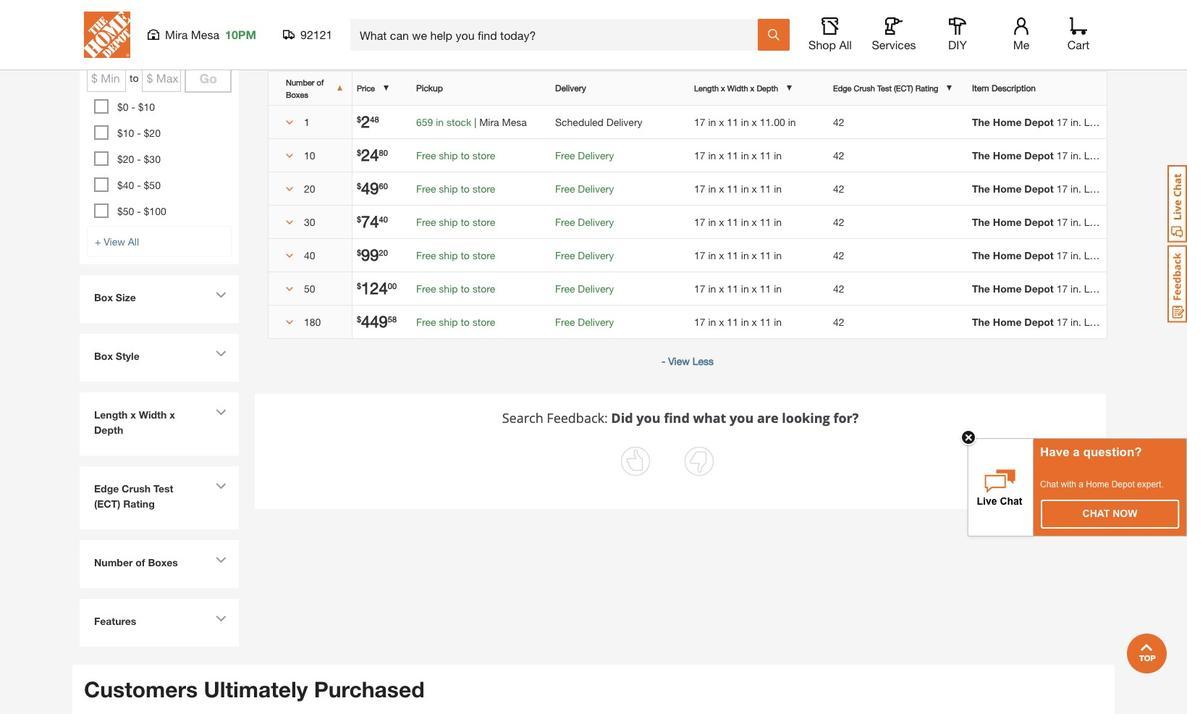 Task type: vqa. For each thing, say whether or not it's contained in the screenshot.


Task type: locate. For each thing, give the bounding box(es) containing it.
$50 down the $30
[[144, 179, 161, 191]]

42 for 24
[[834, 149, 845, 161]]

boxes up features link
[[148, 556, 178, 569]]

customers ultimately purchased
[[84, 676, 425, 703]]

5 42 from the top
[[834, 249, 845, 261]]

services
[[872, 38, 917, 51]]

- right $40
[[137, 179, 141, 191]]

h
[[1187, 116, 1188, 128], [1187, 149, 1188, 161], [1187, 182, 1188, 194], [1187, 215, 1188, 228], [1187, 249, 1188, 261], [1187, 282, 1188, 294], [1187, 315, 1188, 328]]

4 caret image from the top
[[286, 285, 293, 293]]

4 17 in x 11 in x 11 in from the top
[[695, 249, 782, 261]]

box inside box style link
[[94, 350, 113, 362]]

1 vertical spatial depth
[[94, 424, 123, 436]]

-
[[131, 101, 135, 113], [137, 127, 141, 139], [137, 153, 141, 165], [137, 179, 141, 191], [137, 205, 141, 217], [662, 355, 666, 367]]

5 caret icon image from the top
[[216, 557, 227, 563]]

small heavy duty
[[330, 24, 428, 39]]

caret icon image inside number of boxes link
[[216, 557, 227, 563]]

1 vertical spatial mira
[[480, 116, 499, 128]]

- up $20 - $30 link
[[137, 127, 141, 139]]

view for -
[[669, 355, 690, 367]]

7 the home depot 17 in. l x 11 in. w x 11 in. d h from the top
[[973, 315, 1188, 328]]

$ left 60
[[357, 181, 361, 190]]

48
[[370, 114, 379, 123]]

caret image inside 40 button
[[286, 252, 293, 259]]

4 $ from the top
[[357, 214, 361, 223]]

have a question?
[[1041, 445, 1143, 459]]

6 d from the top
[[1177, 282, 1184, 294]]

ship for 124
[[439, 282, 458, 294]]

a right have
[[1074, 445, 1080, 459]]

to for 124
[[461, 282, 470, 294]]

0 vertical spatial number
[[286, 77, 315, 87]]

mesa left 10pm
[[191, 28, 219, 41]]

0 horizontal spatial rating
[[123, 498, 155, 510]]

delivery for 49
[[578, 182, 614, 194]]

caret image inside 30 button
[[286, 219, 293, 226]]

to
[[130, 72, 139, 84], [461, 149, 470, 161], [461, 182, 470, 194], [461, 215, 470, 228], [461, 249, 470, 261], [461, 282, 470, 294], [461, 315, 470, 328]]

2 w from the top
[[1129, 149, 1138, 161]]

1 vertical spatial view
[[669, 355, 690, 367]]

h for 74
[[1187, 215, 1188, 228]]

stock
[[447, 116, 472, 128]]

1 l from the top
[[1085, 116, 1090, 128]]

depot for 99
[[1025, 249, 1054, 261]]

the home depot 17 in. l x 11 in. w x 11 in. d h
[[973, 116, 1188, 128], [973, 149, 1188, 161], [973, 182, 1188, 194], [973, 215, 1188, 228], [973, 249, 1188, 261], [973, 282, 1188, 294], [973, 315, 1188, 328]]

of up features link
[[136, 556, 145, 569]]

depot for 49
[[1025, 182, 1054, 194]]

- left the $30
[[137, 153, 141, 165]]

7 l from the top
[[1085, 315, 1090, 328]]

caret image for 74
[[286, 219, 293, 226]]

1 free  ship to store from the top
[[416, 149, 496, 161]]

7 w from the top
[[1129, 315, 1138, 328]]

ship for 99
[[439, 249, 458, 261]]

2 box from the top
[[94, 350, 113, 362]]

0 vertical spatial a
[[1074, 445, 1080, 459]]

2 free  ship to store from the top
[[416, 182, 496, 194]]

6 free  ship to store from the top
[[416, 315, 496, 328]]

free delivery
[[555, 149, 614, 161], [555, 182, 614, 194], [555, 215, 614, 228], [555, 249, 614, 261], [555, 282, 614, 294], [555, 315, 614, 328]]

caret icon image inside features link
[[216, 616, 227, 622]]

chat now link
[[1042, 500, 1179, 528]]

$ for 449
[[357, 314, 361, 323]]

store for 74
[[473, 215, 496, 228]]

1 vertical spatial 20
[[379, 247, 388, 257]]

0 vertical spatial mira
[[165, 28, 188, 41]]

w
[[1129, 116, 1138, 128], [1129, 149, 1138, 161], [1129, 182, 1138, 194], [1129, 215, 1138, 228], [1129, 249, 1138, 261], [1129, 282, 1138, 294], [1129, 315, 1138, 328]]

caret image for 2
[[286, 119, 293, 126]]

3 d from the top
[[1177, 182, 1184, 194]]

box left size
[[94, 291, 113, 303]]

1 free delivery from the top
[[555, 149, 614, 161]]

box size
[[94, 291, 136, 303]]

with
[[1062, 479, 1077, 489]]

$ inside $ 99 20
[[357, 247, 361, 257]]

20 down $ 74 40 at the top left of the page
[[379, 247, 388, 257]]

h for 24
[[1187, 149, 1188, 161]]

caret image inside the 50 button
[[286, 285, 293, 293]]

0 vertical spatial length
[[695, 83, 719, 93]]

1 vertical spatial rating
[[123, 498, 155, 510]]

length up 17 in x 11 in x 11.00 in at top right
[[695, 83, 719, 93]]

0 vertical spatial width
[[728, 83, 749, 93]]

1 w from the top
[[1129, 116, 1138, 128]]

1 vertical spatial mesa
[[502, 116, 527, 128]]

all
[[840, 38, 852, 51], [128, 235, 139, 248]]

$40 - $50
[[117, 179, 161, 191]]

0 horizontal spatial length x width x depth
[[94, 408, 175, 436]]

home for 74
[[994, 215, 1022, 228]]

price-range-lowerBound telephone field
[[87, 64, 126, 92]]

1 horizontal spatial rating
[[916, 83, 939, 93]]

$ inside $ 124 00
[[357, 281, 361, 290]]

99
[[361, 245, 379, 264]]

live chat image
[[1168, 165, 1188, 243]]

1 box from the top
[[94, 291, 113, 303]]

17
[[695, 116, 706, 128], [1057, 116, 1068, 128], [695, 149, 706, 161], [1057, 149, 1068, 161], [695, 182, 706, 194], [1057, 182, 1068, 194], [695, 215, 706, 228], [1057, 215, 1068, 228], [695, 249, 706, 261], [1057, 249, 1068, 261], [695, 282, 706, 294], [1057, 282, 1068, 294], [695, 315, 706, 328], [1057, 315, 1068, 328]]

in.
[[1071, 116, 1082, 128], [1115, 116, 1126, 128], [1163, 116, 1174, 128], [1071, 149, 1082, 161], [1115, 149, 1126, 161], [1163, 149, 1174, 161], [1071, 182, 1082, 194], [1115, 182, 1126, 194], [1163, 182, 1174, 194], [1071, 215, 1082, 228], [1115, 215, 1126, 228], [1163, 215, 1174, 228], [1071, 249, 1082, 261], [1115, 249, 1126, 261], [1163, 249, 1174, 261], [1071, 282, 1082, 294], [1115, 282, 1126, 294], [1163, 282, 1174, 294], [1071, 315, 1082, 328], [1115, 315, 1126, 328], [1163, 315, 1174, 328]]

1 horizontal spatial price
[[357, 83, 375, 93]]

6 $ from the top
[[357, 281, 361, 290]]

3 the home depot 17 in. l x 11 in. w x 11 in. d h from the top
[[973, 182, 1188, 194]]

17 in x 11 in x 11 in for 74
[[695, 215, 782, 228]]

3 caret image from the top
[[286, 319, 293, 326]]

3 free delivery from the top
[[555, 215, 614, 228]]

6 store from the top
[[473, 315, 496, 328]]

5 l from the top
[[1085, 249, 1090, 261]]

all right shop
[[840, 38, 852, 51]]

view left the "less"
[[669, 355, 690, 367]]

$40
[[117, 179, 134, 191]]

caret image
[[286, 152, 293, 159], [286, 185, 293, 193], [286, 219, 293, 226], [286, 285, 293, 293]]

4 w from the top
[[1129, 215, 1138, 228]]

caret image left 180
[[286, 319, 293, 326]]

width up 17 in x 11 in x 11.00 in at top right
[[728, 83, 749, 93]]

17 in x 11 in x 11.00 in
[[695, 116, 796, 128]]

42 for 99
[[834, 249, 845, 261]]

0 vertical spatial 20
[[304, 182, 315, 194]]

1 vertical spatial width
[[139, 408, 167, 421]]

h for 49
[[1187, 182, 1188, 194]]

1 horizontal spatial crush
[[854, 83, 876, 93]]

0 vertical spatial $50
[[144, 179, 161, 191]]

0 vertical spatial (ect)
[[894, 83, 914, 93]]

6 the home depot 17 in. l x 11 in. w x 11 in. d h from the top
[[973, 282, 1188, 294]]

of up 1 button
[[317, 77, 324, 87]]

mesa right |
[[502, 116, 527, 128]]

1 vertical spatial (ect)
[[94, 498, 120, 510]]

0 vertical spatial test
[[878, 83, 892, 93]]

length x width x depth
[[695, 83, 779, 93], [94, 408, 175, 436]]

1 h from the top
[[1187, 116, 1188, 128]]

width
[[728, 83, 749, 93], [139, 408, 167, 421]]

a right with
[[1079, 479, 1084, 489]]

caret icon image inside box style link
[[216, 351, 227, 357]]

0 vertical spatial length x width x depth
[[695, 83, 779, 93]]

1 the from the top
[[973, 116, 991, 128]]

length
[[695, 83, 719, 93], [94, 408, 128, 421]]

l for 74
[[1085, 215, 1090, 228]]

5 d from the top
[[1177, 249, 1184, 261]]

number up 1
[[286, 77, 315, 87]]

24
[[361, 145, 379, 164]]

all inside button
[[840, 38, 852, 51]]

0 horizontal spatial number of boxes
[[94, 556, 178, 569]]

0 vertical spatial $20
[[144, 127, 161, 139]]

l for 99
[[1085, 249, 1090, 261]]

4 d from the top
[[1177, 215, 1184, 228]]

0 horizontal spatial crush
[[122, 482, 151, 495]]

74
[[361, 212, 379, 231]]

$
[[357, 114, 361, 123], [357, 147, 361, 157], [357, 181, 361, 190], [357, 214, 361, 223], [357, 247, 361, 257], [357, 281, 361, 290], [357, 314, 361, 323]]

- right $0
[[131, 101, 135, 113]]

7 d from the top
[[1177, 315, 1184, 328]]

0 vertical spatial price
[[94, 36, 119, 48]]

2 caret icon image from the top
[[216, 351, 227, 357]]

2 caret image from the top
[[286, 185, 293, 193]]

2 the from the top
[[973, 149, 991, 161]]

edge
[[834, 83, 852, 93], [94, 482, 119, 495]]

1 vertical spatial test
[[153, 482, 173, 495]]

4 the from the top
[[973, 215, 991, 228]]

$20 up $40
[[117, 153, 134, 165]]

price up price-range-lowerbound telephone field
[[94, 36, 119, 48]]

box
[[94, 291, 113, 303], [94, 350, 113, 362]]

$ 124 00
[[357, 278, 397, 297]]

7 $ from the top
[[357, 314, 361, 323]]

1 caret image from the top
[[286, 119, 293, 126]]

4 free  ship to store from the top
[[416, 249, 496, 261]]

10 button
[[279, 147, 342, 163]]

d for 2
[[1177, 116, 1184, 128]]

1 vertical spatial number of boxes
[[94, 556, 178, 569]]

0 horizontal spatial boxes
[[148, 556, 178, 569]]

caret image inside 1 button
[[286, 119, 293, 126]]

all down $50 - $100
[[128, 235, 139, 248]]

2 ship from the top
[[439, 182, 458, 194]]

3 ship from the top
[[439, 215, 458, 228]]

3 the from the top
[[973, 182, 991, 194]]

free  ship to store for 24
[[416, 149, 496, 161]]

crush
[[854, 83, 876, 93], [122, 482, 151, 495]]

0 vertical spatial mesa
[[191, 28, 219, 41]]

$ for 49
[[357, 181, 361, 190]]

width down box style link
[[139, 408, 167, 421]]

$ 49 60
[[357, 179, 388, 197]]

caret icon image for box size
[[216, 292, 227, 298]]

boxes
[[286, 89, 309, 99], [148, 556, 178, 569]]

0 horizontal spatial 20
[[304, 182, 315, 194]]

0 horizontal spatial depth
[[94, 424, 123, 436]]

1 horizontal spatial test
[[878, 83, 892, 93]]

6 l from the top
[[1085, 282, 1090, 294]]

edge crush test (ect) rating
[[834, 83, 939, 93], [94, 482, 173, 510]]

2 free delivery from the top
[[555, 182, 614, 194]]

mira right |
[[480, 116, 499, 128]]

caret image left 50
[[286, 285, 293, 293]]

caret image for 124
[[286, 285, 293, 293]]

3 42 from the top
[[834, 182, 845, 194]]

edge crush test (ect) rating link
[[87, 474, 232, 522]]

1 horizontal spatial 40
[[379, 214, 388, 223]]

1 vertical spatial 40
[[304, 249, 315, 261]]

7 h from the top
[[1187, 315, 1188, 328]]

$20 up the $30
[[144, 127, 161, 139]]

1 17 in x 11 in x 11 in from the top
[[695, 149, 782, 161]]

5 free delivery from the top
[[555, 282, 614, 294]]

5 the home depot 17 in. l x 11 in. w x 11 in. d h from the top
[[973, 249, 1188, 261]]

view for +
[[104, 235, 125, 248]]

1 horizontal spatial $20
[[144, 127, 161, 139]]

1 42 from the top
[[834, 116, 845, 128]]

4 caret icon image from the top
[[216, 483, 227, 490]]

d
[[1177, 116, 1184, 128], [1177, 149, 1184, 161], [1177, 182, 1184, 194], [1177, 215, 1184, 228], [1177, 249, 1184, 261], [1177, 282, 1184, 294], [1177, 315, 1184, 328]]

0 horizontal spatial mesa
[[191, 28, 219, 41]]

1 store from the top
[[473, 149, 496, 161]]

features
[[94, 615, 136, 627]]

the home depot 17 in. l x 11 in. w x 11 in. d h for 99
[[973, 249, 1188, 261]]

1 horizontal spatial mesa
[[502, 116, 527, 128]]

crush down the length x width x depth link
[[122, 482, 151, 495]]

0 horizontal spatial of
[[136, 556, 145, 569]]

5 store from the top
[[473, 282, 496, 294]]

3 store from the top
[[473, 215, 496, 228]]

mira mesa 10pm
[[165, 28, 256, 41]]

0 vertical spatial boxes
[[286, 89, 309, 99]]

rating up number of boxes link
[[123, 498, 155, 510]]

store for 24
[[473, 149, 496, 161]]

box left style
[[94, 350, 113, 362]]

1 horizontal spatial of
[[317, 77, 324, 87]]

40 up 50
[[304, 249, 315, 261]]

0 horizontal spatial edge crush test (ect) rating
[[94, 482, 173, 510]]

58
[[388, 314, 397, 323]]

2 42 from the top
[[834, 149, 845, 161]]

d for 124
[[1177, 282, 1184, 294]]

1 vertical spatial crush
[[122, 482, 151, 495]]

$20 - $30 link
[[117, 153, 161, 165]]

5 w from the top
[[1129, 249, 1138, 261]]

$ left 80
[[357, 147, 361, 157]]

the for 2
[[973, 116, 991, 128]]

$ inside $ 2 48
[[357, 114, 361, 123]]

5 h from the top
[[1187, 249, 1188, 261]]

caret image inside 180 button
[[286, 319, 293, 326]]

diy
[[949, 38, 968, 51]]

the home depot 17 in. l x 11 in. w x 11 in. d h for 124
[[973, 282, 1188, 294]]

2 vertical spatial caret image
[[286, 319, 293, 326]]

6 ship from the top
[[439, 315, 458, 328]]

7 the from the top
[[973, 315, 991, 328]]

1 horizontal spatial depth
[[757, 83, 779, 93]]

mira up "price-range-upperbound" telephone field
[[165, 28, 188, 41]]

https://images.thdstatic.com/productimages/ba15792e 03c1 40e9 8f64 087140b98e51/svn/the home depot storage hdsbx 64_100.jpg image
[[268, 9, 322, 63]]

4 h from the top
[[1187, 215, 1188, 228]]

20 button
[[279, 181, 342, 196]]

delivery for 449
[[578, 315, 614, 328]]

1 horizontal spatial length
[[695, 83, 719, 93]]

$ left 58 at the left of the page
[[357, 314, 361, 323]]

6 42 from the top
[[834, 282, 845, 294]]

- left "$100"
[[137, 205, 141, 217]]

0 vertical spatial box
[[94, 291, 113, 303]]

1 vertical spatial $10
[[117, 127, 134, 139]]

price up 48
[[357, 83, 375, 93]]

rating left "item"
[[916, 83, 939, 93]]

number of boxes up 1
[[286, 77, 324, 99]]

0 horizontal spatial 40
[[304, 249, 315, 261]]

me
[[1014, 38, 1030, 51]]

caret icon image inside box size link
[[216, 292, 227, 298]]

box for box style
[[94, 350, 113, 362]]

$50 down $40
[[117, 205, 134, 217]]

6 w from the top
[[1129, 282, 1138, 294]]

42 for 74
[[834, 215, 845, 228]]

4 ship from the top
[[439, 249, 458, 261]]

0 vertical spatial 40
[[379, 214, 388, 223]]

home for 449
[[994, 315, 1022, 328]]

caret image left 1
[[286, 119, 293, 126]]

0 horizontal spatial $50
[[117, 205, 134, 217]]

1 vertical spatial a
[[1079, 479, 1084, 489]]

- view less
[[662, 355, 714, 367]]

free  ship to store for 124
[[416, 282, 496, 294]]

1
[[304, 116, 310, 128]]

6 17 in x 11 in x 11 in from the top
[[695, 315, 782, 328]]

$ down the 99 at the top
[[357, 281, 361, 290]]

- left the "less"
[[662, 355, 666, 367]]

4 the home depot 17 in. l x 11 in. w x 11 in. d h from the top
[[973, 215, 1188, 228]]

449
[[361, 312, 388, 331]]

ship
[[439, 149, 458, 161], [439, 182, 458, 194], [439, 215, 458, 228], [439, 249, 458, 261], [439, 282, 458, 294], [439, 315, 458, 328]]

- for $20
[[137, 153, 141, 165]]

2 caret image from the top
[[286, 252, 293, 259]]

1 caret image from the top
[[286, 152, 293, 159]]

1 vertical spatial caret image
[[286, 252, 293, 259]]

3 caret image from the top
[[286, 219, 293, 226]]

$ down 74
[[357, 247, 361, 257]]

0 horizontal spatial price
[[94, 36, 119, 48]]

$ inside $ 24 80
[[357, 147, 361, 157]]

5 ship from the top
[[439, 282, 458, 294]]

l for 124
[[1085, 282, 1090, 294]]

1 horizontal spatial all
[[840, 38, 852, 51]]

crush down services
[[854, 83, 876, 93]]

2 d from the top
[[1177, 149, 1184, 161]]

5 17 in x 11 in x 11 in from the top
[[695, 282, 782, 294]]

1 d from the top
[[1177, 116, 1184, 128]]

scheduled delivery
[[555, 116, 643, 128]]

0 vertical spatial edge
[[834, 83, 852, 93]]

42
[[834, 116, 845, 128], [834, 149, 845, 161], [834, 182, 845, 194], [834, 215, 845, 228], [834, 249, 845, 261], [834, 282, 845, 294], [834, 315, 845, 328]]

w for 74
[[1129, 215, 1138, 228]]

0 horizontal spatial (ect)
[[94, 498, 120, 510]]

$20 - $30
[[117, 153, 161, 165]]

4 store from the top
[[473, 249, 496, 261]]

$10 - $20 link
[[117, 127, 161, 139]]

style
[[116, 350, 140, 362]]

17 in x 11 in x 11 in for 24
[[695, 149, 782, 161]]

caret image left 30
[[286, 219, 293, 226]]

now
[[1113, 507, 1138, 519]]

2 17 in x 11 in x 11 in from the top
[[695, 182, 782, 194]]

1 vertical spatial all
[[128, 235, 139, 248]]

3 l from the top
[[1085, 182, 1090, 194]]

$ inside '$ 449 58'
[[357, 314, 361, 323]]

$ inside $ 49 60
[[357, 181, 361, 190]]

0 horizontal spatial view
[[104, 235, 125, 248]]

40 down $ 49 60
[[379, 214, 388, 223]]

20 down 10
[[304, 182, 315, 194]]

depot for 74
[[1025, 215, 1054, 228]]

0 vertical spatial number of boxes
[[286, 77, 324, 99]]

number of boxes up features
[[94, 556, 178, 569]]

mira
[[165, 28, 188, 41], [480, 116, 499, 128]]

3 caret icon image from the top
[[216, 409, 227, 416]]

80
[[379, 147, 388, 157]]

depth
[[757, 83, 779, 93], [94, 424, 123, 436]]

the home depot 17 in. l x 11 in. w x 11 in. d h for 449
[[973, 315, 1188, 328]]

0 vertical spatial edge crush test (ect) rating
[[834, 83, 939, 93]]

3 w from the top
[[1129, 182, 1138, 194]]

test down services
[[878, 83, 892, 93]]

a
[[1074, 445, 1080, 459], [1079, 479, 1084, 489]]

test down the length x width x depth link
[[153, 482, 173, 495]]

$ inside $ 74 40
[[357, 214, 361, 223]]

0 horizontal spatial length
[[94, 408, 128, 421]]

1 vertical spatial box
[[94, 350, 113, 362]]

3 free  ship to store from the top
[[416, 215, 496, 228]]

4 l from the top
[[1085, 215, 1090, 228]]

+ view all link
[[87, 226, 232, 257]]

$ for 74
[[357, 214, 361, 223]]

delivery for 124
[[578, 282, 614, 294]]

50
[[304, 282, 315, 294]]

0 vertical spatial view
[[104, 235, 125, 248]]

caret image inside 10 button
[[286, 152, 293, 159]]

4 free delivery from the top
[[555, 249, 614, 261]]

length down box style
[[94, 408, 128, 421]]

0 vertical spatial $10
[[138, 101, 155, 113]]

5 free  ship to store from the top
[[416, 282, 496, 294]]

1 horizontal spatial $10
[[138, 101, 155, 113]]

l for 449
[[1085, 315, 1090, 328]]

1 horizontal spatial boxes
[[286, 89, 309, 99]]

1 horizontal spatial 20
[[379, 247, 388, 257]]

4 42 from the top
[[834, 215, 845, 228]]

l
[[1085, 116, 1090, 128], [1085, 149, 1090, 161], [1085, 182, 1090, 194], [1085, 215, 1090, 228], [1085, 249, 1090, 261], [1085, 282, 1090, 294], [1085, 315, 1090, 328]]

home for 2
[[994, 116, 1022, 128]]

0 vertical spatial all
[[840, 38, 852, 51]]

price
[[94, 36, 119, 48], [357, 83, 375, 93]]

0 horizontal spatial test
[[153, 482, 173, 495]]

length x width x depth up 17 in x 11 in x 11.00 in at top right
[[695, 83, 779, 93]]

1 vertical spatial length
[[94, 408, 128, 421]]

1 horizontal spatial edge
[[834, 83, 852, 93]]

7 42 from the top
[[834, 315, 845, 328]]

0 horizontal spatial edge
[[94, 482, 119, 495]]

3 17 in x 11 in x 11 in from the top
[[695, 215, 782, 228]]

0 vertical spatial caret image
[[286, 119, 293, 126]]

3 h from the top
[[1187, 182, 1188, 194]]

$20
[[144, 127, 161, 139], [117, 153, 134, 165]]

5 $ from the top
[[357, 247, 361, 257]]

$10 down $0
[[117, 127, 134, 139]]

w for 449
[[1129, 315, 1138, 328]]

2 h from the top
[[1187, 149, 1188, 161]]

ultimately
[[204, 676, 308, 703]]

caret image left 10
[[286, 152, 293, 159]]

40
[[379, 214, 388, 223], [304, 249, 315, 261]]

1 the home depot 17 in. l x 11 in. w x 11 in. d h from the top
[[973, 116, 1188, 128]]

caret icon image inside edge crush test (ect) rating link
[[216, 483, 227, 490]]

crush inside edge crush test (ect) rating
[[122, 482, 151, 495]]

$ 24 80
[[357, 145, 388, 164]]

1 horizontal spatial mira
[[480, 116, 499, 128]]

have
[[1041, 445, 1070, 459]]

6 caret icon image from the top
[[216, 616, 227, 622]]

number up features
[[94, 556, 133, 569]]

2 the home depot 17 in. l x 11 in. w x 11 in. d h from the top
[[973, 149, 1188, 161]]

1 caret icon image from the top
[[216, 292, 227, 298]]

to for 449
[[461, 315, 470, 328]]

1 horizontal spatial view
[[669, 355, 690, 367]]

caret image
[[286, 119, 293, 126], [286, 252, 293, 259], [286, 319, 293, 326]]

1 vertical spatial length x width x depth
[[94, 408, 175, 436]]

size
[[116, 291, 136, 303]]

length x width x depth down style
[[94, 408, 175, 436]]

caret image up the 50 button
[[286, 252, 293, 259]]

delivery for 24
[[578, 149, 614, 161]]

$ left 48
[[357, 114, 361, 123]]

$10 right $0
[[138, 101, 155, 113]]

6 free delivery from the top
[[555, 315, 614, 328]]

caret icon image
[[216, 292, 227, 298], [216, 351, 227, 357], [216, 409, 227, 416], [216, 483, 227, 490], [216, 557, 227, 563], [216, 616, 227, 622]]

$ down 49
[[357, 214, 361, 223]]

+
[[95, 235, 101, 248]]

the for 449
[[973, 315, 991, 328]]

the for 99
[[973, 249, 991, 261]]

1 horizontal spatial number
[[286, 77, 315, 87]]

180
[[304, 315, 321, 328]]

d for 99
[[1177, 249, 1184, 261]]

caret image inside "20" button
[[286, 185, 293, 193]]

boxes up 1
[[286, 89, 309, 99]]

2 l from the top
[[1085, 149, 1090, 161]]

d for 74
[[1177, 215, 1184, 228]]

the
[[973, 116, 991, 128], [973, 149, 991, 161], [973, 182, 991, 194], [973, 215, 991, 228], [973, 249, 991, 261], [973, 282, 991, 294], [973, 315, 991, 328]]

to for 99
[[461, 249, 470, 261]]

w for 124
[[1129, 282, 1138, 294]]

caret image up 30 button
[[286, 185, 293, 193]]

6 h from the top
[[1187, 282, 1188, 294]]

1 ship from the top
[[439, 149, 458, 161]]

5 the from the top
[[973, 249, 991, 261]]

3 $ from the top
[[357, 181, 361, 190]]

depot
[[1025, 116, 1054, 128], [1025, 149, 1054, 161], [1025, 182, 1054, 194], [1025, 215, 1054, 228], [1025, 249, 1054, 261], [1025, 282, 1054, 294], [1025, 315, 1054, 328], [1112, 479, 1135, 489]]

2 $ from the top
[[357, 147, 361, 157]]

view right +
[[104, 235, 125, 248]]

box inside box size link
[[94, 291, 113, 303]]

2 store from the top
[[473, 182, 496, 194]]

1 vertical spatial edge
[[94, 482, 119, 495]]

d for 449
[[1177, 315, 1184, 328]]

0 horizontal spatial number
[[94, 556, 133, 569]]

free delivery for 24
[[555, 149, 614, 161]]

number of boxes link
[[87, 548, 232, 581]]

1 horizontal spatial (ect)
[[894, 83, 914, 93]]

caret icon image inside the length x width x depth link
[[216, 409, 227, 416]]

1 $ from the top
[[357, 114, 361, 123]]



Task type: describe. For each thing, give the bounding box(es) containing it.
me button
[[999, 17, 1045, 52]]

l for 2
[[1085, 116, 1090, 128]]

ship for 49
[[439, 182, 458, 194]]

1 vertical spatial price
[[357, 83, 375, 93]]

50 button
[[279, 281, 342, 296]]

|
[[474, 116, 477, 128]]

- for $40
[[137, 179, 141, 191]]

- for $10
[[137, 127, 141, 139]]

shop
[[809, 38, 837, 51]]

features link
[[87, 606, 232, 640]]

+ view all
[[95, 235, 139, 248]]

depot for 124
[[1025, 282, 1054, 294]]

description
[[992, 82, 1036, 93]]

purchased
[[314, 676, 425, 703]]

180 button
[[279, 314, 342, 329]]

box style
[[94, 350, 140, 362]]

0 vertical spatial depth
[[757, 83, 779, 93]]

duty
[[402, 24, 428, 39]]

box for box size
[[94, 291, 113, 303]]

ship for 449
[[439, 315, 458, 328]]

$ 449 58
[[357, 312, 397, 331]]

17 in x 11 in x 11 in for 49
[[695, 182, 782, 194]]

depth inside length x width x depth
[[94, 424, 123, 436]]

price link
[[87, 27, 232, 60]]

chat with a home depot expert.
[[1041, 479, 1164, 489]]

caret image for 24
[[286, 152, 293, 159]]

$ 74 40
[[357, 212, 388, 231]]

0 horizontal spatial mira
[[165, 28, 188, 41]]

free  ship to store for 74
[[416, 215, 496, 228]]

scheduled
[[555, 116, 604, 128]]

20 inside button
[[304, 182, 315, 194]]

delivery for 99
[[578, 249, 614, 261]]

w for 24
[[1129, 149, 1138, 161]]

$0
[[117, 101, 129, 113]]

chat
[[1083, 507, 1111, 519]]

depot for 2
[[1025, 116, 1054, 128]]

17 in x 11 in x 11 in for 449
[[695, 315, 782, 328]]

h for 99
[[1187, 249, 1188, 261]]

1 vertical spatial $20
[[117, 153, 134, 165]]

d for 49
[[1177, 182, 1184, 194]]

delivery for 74
[[578, 215, 614, 228]]

11.00
[[760, 116, 786, 128]]

42 for 49
[[834, 182, 845, 194]]

49
[[361, 179, 379, 197]]

question?
[[1084, 445, 1143, 459]]

1 horizontal spatial edge crush test (ect) rating
[[834, 83, 939, 93]]

test inside edge crush test (ect) rating
[[153, 482, 173, 495]]

feedback link image
[[1168, 245, 1188, 323]]

(ect) inside edge crush test (ect) rating
[[94, 498, 120, 510]]

less
[[693, 355, 714, 367]]

caret icon image for edge crush test (ect) rating
[[216, 483, 227, 490]]

1 vertical spatial of
[[136, 556, 145, 569]]

92121 button
[[283, 28, 333, 42]]

00
[[388, 281, 397, 290]]

124
[[361, 278, 388, 297]]

to for 24
[[461, 149, 470, 161]]

customers
[[84, 676, 198, 703]]

pickup
[[416, 82, 443, 93]]

ship for 74
[[439, 215, 458, 228]]

0 horizontal spatial $10
[[117, 127, 134, 139]]

free  ship to store for 449
[[416, 315, 496, 328]]

1 vertical spatial edge crush test (ect) rating
[[94, 482, 173, 510]]

30 button
[[279, 214, 342, 229]]

l for 24
[[1085, 149, 1090, 161]]

0 horizontal spatial width
[[139, 408, 167, 421]]

box size link
[[87, 282, 232, 316]]

1 vertical spatial $50
[[117, 205, 134, 217]]

caret icon image for box style
[[216, 351, 227, 357]]

the for 124
[[973, 282, 991, 294]]

$100
[[144, 205, 166, 217]]

item
[[973, 82, 990, 93]]

- for $0
[[131, 101, 135, 113]]

go button
[[185, 63, 232, 92]]

diy button
[[935, 17, 981, 52]]

length x width x depth link
[[87, 400, 232, 448]]

1 button
[[279, 114, 342, 129]]

free delivery for 449
[[555, 315, 614, 328]]

$0 - $10 link
[[117, 101, 155, 113]]

d for 24
[[1177, 149, 1184, 161]]

$10 - $20
[[117, 127, 161, 139]]

the home depot 17 in. l x 11 in. w x 11 in. d h for 74
[[973, 215, 1188, 228]]

chat now
[[1083, 507, 1138, 519]]

40 button
[[279, 247, 342, 263]]

What can we help you find today? search field
[[360, 20, 758, 50]]

store for 124
[[473, 282, 496, 294]]

$ 2 48
[[357, 112, 379, 131]]

free  ship to store for 49
[[416, 182, 496, 194]]

services button
[[871, 17, 918, 52]]

free delivery for 74
[[555, 215, 614, 228]]

$50 - $100
[[117, 205, 166, 217]]

10
[[304, 149, 315, 161]]

w for 99
[[1129, 249, 1138, 261]]

$40 - $50 link
[[117, 179, 161, 191]]

0 horizontal spatial all
[[128, 235, 139, 248]]

the home depot 17 in. l x 11 in. w x 11 in. d h for 2
[[973, 116, 1188, 128]]

the for 49
[[973, 182, 991, 194]]

0 vertical spatial crush
[[854, 83, 876, 93]]

1 vertical spatial boxes
[[148, 556, 178, 569]]

box style link
[[87, 341, 232, 374]]

to for 74
[[461, 215, 470, 228]]

depot for 24
[[1025, 149, 1054, 161]]

store for 449
[[473, 315, 496, 328]]

the for 24
[[973, 149, 991, 161]]

w for 2
[[1129, 116, 1138, 128]]

17 in x 11 in x 11 in for 99
[[695, 249, 782, 261]]

the for 74
[[973, 215, 991, 228]]

w for 49
[[1129, 182, 1138, 194]]

2
[[361, 112, 370, 131]]

expert.
[[1138, 479, 1164, 489]]

free delivery for 124
[[555, 282, 614, 294]]

30
[[304, 215, 315, 228]]

0 vertical spatial rating
[[916, 83, 939, 93]]

h for 2
[[1187, 116, 1188, 128]]

the home depot 17 in. l x 11 in. w x 11 in. d h for 24
[[973, 149, 1188, 161]]

659 in stock | mira mesa
[[416, 116, 527, 128]]

40 inside button
[[304, 249, 315, 261]]

1 vertical spatial number
[[94, 556, 133, 569]]

0 vertical spatial of
[[317, 77, 324, 87]]

1 horizontal spatial number of boxes
[[286, 77, 324, 99]]

home for 99
[[994, 249, 1022, 261]]

$0 - $10
[[117, 101, 155, 113]]

92121
[[301, 28, 333, 41]]

heavy
[[364, 24, 399, 39]]

10pm
[[225, 28, 256, 41]]

h for 449
[[1187, 315, 1188, 328]]

$ for 24
[[357, 147, 361, 157]]

depot for 449
[[1025, 315, 1054, 328]]

$ for 99
[[357, 247, 361, 257]]

$50 - $100 link
[[117, 205, 166, 217]]

60
[[379, 181, 388, 190]]

l for 49
[[1085, 182, 1090, 194]]

40 inside $ 74 40
[[379, 214, 388, 223]]

caret icon image for length x width x depth
[[216, 409, 227, 416]]

42 for 449
[[834, 315, 845, 328]]

go
[[199, 70, 217, 86]]

659
[[416, 116, 433, 128]]

shop all
[[809, 38, 852, 51]]

home for 124
[[994, 282, 1022, 294]]

item description
[[973, 82, 1036, 93]]

42 for 2
[[834, 116, 845, 128]]

price-range-upperBound telephone field
[[142, 64, 181, 92]]

the home depot logo image
[[84, 12, 130, 58]]

delivery for 2
[[607, 116, 643, 128]]

store for 49
[[473, 182, 496, 194]]

the home depot 17 in. l x 11 in. w x 11 in. d h for 49
[[973, 182, 1188, 194]]

1 horizontal spatial $50
[[144, 179, 161, 191]]

42 for 124
[[834, 282, 845, 294]]

shop all button
[[808, 17, 854, 52]]

$ 99 20
[[357, 245, 388, 264]]

caret image for 49
[[286, 185, 293, 193]]

1 horizontal spatial width
[[728, 83, 749, 93]]

chat
[[1041, 479, 1059, 489]]

small
[[330, 24, 360, 39]]

home for 49
[[994, 182, 1022, 194]]

free  ship to store for 99
[[416, 249, 496, 261]]

cart link
[[1063, 17, 1095, 52]]

home for 24
[[994, 149, 1022, 161]]

caret image for 449
[[286, 319, 293, 326]]

1 horizontal spatial length x width x depth
[[695, 83, 779, 93]]

caret icon image for features
[[216, 616, 227, 622]]

20 inside $ 99 20
[[379, 247, 388, 257]]

caret icon image for number of boxes
[[216, 557, 227, 563]]



